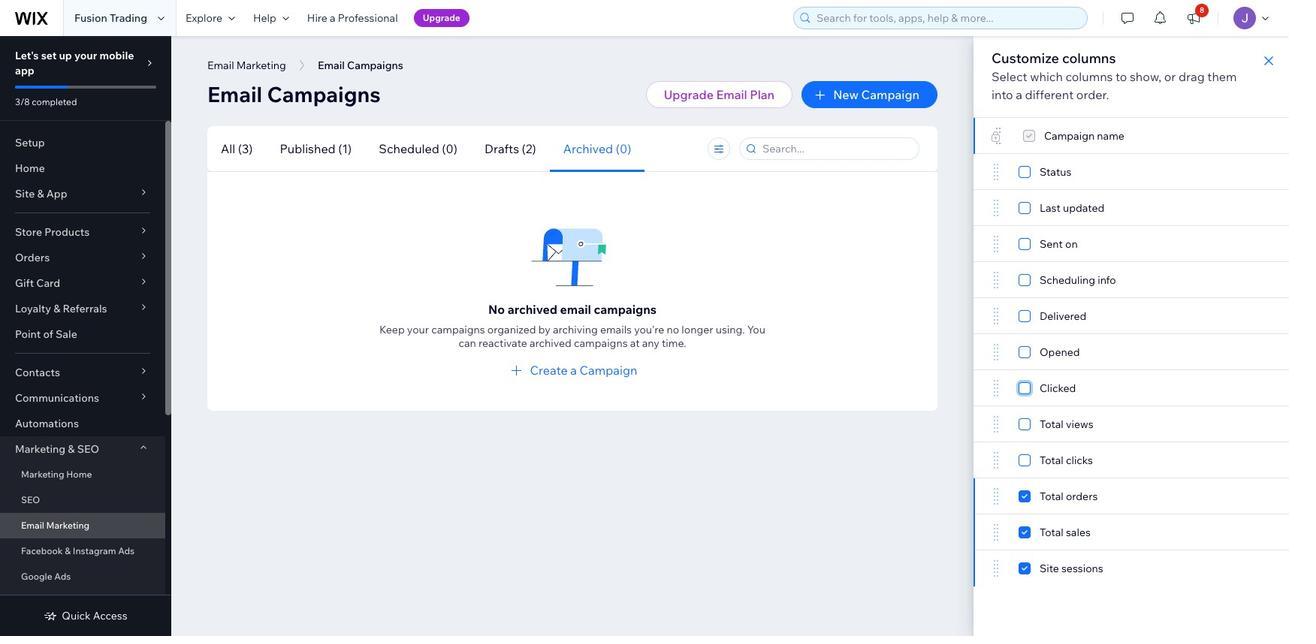 Task type: locate. For each thing, give the bounding box(es) containing it.
orders
[[15, 251, 50, 265]]

1 drag . image from the top
[[992, 163, 1001, 181]]

drag . image left opened "option"
[[992, 343, 1001, 361]]

email marketing inside button
[[207, 59, 286, 72]]

0 horizontal spatial ads
[[54, 571, 71, 582]]

(0) inside scheduled (0) button
[[442, 141, 458, 156]]

total inside option
[[1040, 454, 1064, 467]]

no
[[488, 302, 505, 317]]

total left the orders
[[1040, 490, 1064, 504]]

drag . image
[[992, 163, 1001, 181], [992, 235, 1001, 253], [992, 271, 1001, 289], [992, 380, 1001, 398], [992, 416, 1001, 434]]

you
[[748, 323, 766, 337]]

drag . image left scheduling info option
[[992, 271, 1001, 289]]

total for total views
[[1040, 418, 1064, 431]]

total clicks
[[1040, 454, 1093, 467]]

create a campaign button
[[508, 361, 638, 380]]

seo up marketing home link
[[77, 443, 99, 456]]

Status checkbox
[[1019, 163, 1072, 181]]

communications
[[15, 392, 99, 405]]

email left plan
[[717, 87, 748, 102]]

& for facebook
[[65, 546, 71, 557]]

at
[[630, 337, 640, 350]]

1 drag . image from the top
[[992, 199, 1001, 217]]

email down email marketing button at the top
[[207, 81, 262, 107]]

email
[[207, 59, 234, 72], [207, 81, 262, 107], [717, 87, 748, 102], [21, 520, 44, 531]]

instagram
[[73, 546, 116, 557]]

a right 'into'
[[1016, 87, 1023, 102]]

total sales
[[1040, 526, 1091, 540]]

drag . image left total orders option on the bottom
[[992, 488, 1001, 506]]

3 total from the top
[[1040, 490, 1064, 504]]

upgrade right professional
[[423, 12, 461, 23]]

email marketing down help at the top
[[207, 59, 286, 72]]

& right loyalty
[[53, 302, 60, 316]]

2 total from the top
[[1040, 454, 1064, 467]]

customize
[[992, 50, 1060, 67]]

1 horizontal spatial your
[[407, 323, 429, 337]]

Clicked checkbox
[[1019, 380, 1085, 398]]

Opened checkbox
[[1019, 343, 1089, 361]]

1 vertical spatial email marketing
[[21, 520, 90, 531]]

drag . image inside total orders button
[[992, 488, 1001, 506]]

total for total sales
[[1040, 526, 1064, 540]]

drag . image left status checkbox
[[992, 163, 1001, 181]]

1 vertical spatial ads
[[54, 571, 71, 582]]

drag . image for total views
[[992, 416, 1001, 434]]

drag . image left total sales 'checkbox' on the bottom right
[[992, 524, 1001, 542]]

email up facebook
[[21, 520, 44, 531]]

drag . image
[[992, 199, 1001, 217], [992, 307, 1001, 325], [992, 343, 1001, 361], [992, 452, 1001, 470], [992, 488, 1001, 506], [992, 524, 1001, 542], [992, 560, 1001, 578]]

(0) right scheduled
[[442, 141, 458, 156]]

keep
[[380, 323, 405, 337]]

0 horizontal spatial your
[[74, 49, 97, 62]]

time.
[[662, 337, 687, 350]]

Total sales checkbox
[[1019, 524, 1100, 542]]

your inside no archived email campaigns keep your campaigns organized by archiving emails you're no longer using. you can reactivate archived campaigns at any time.
[[407, 323, 429, 337]]

1 vertical spatial campaign
[[580, 363, 638, 378]]

opened button
[[974, 334, 1290, 371]]

1 total from the top
[[1040, 418, 1064, 431]]

1 horizontal spatial upgrade
[[664, 87, 714, 102]]

published
[[280, 141, 336, 156]]

upgrade
[[423, 12, 461, 23], [664, 87, 714, 102]]

1 vertical spatial home
[[66, 469, 92, 480]]

email marketing for the email marketing link
[[21, 520, 90, 531]]

trading
[[110, 11, 147, 25]]

drag . image left clicked checkbox
[[992, 380, 1001, 398]]

0 horizontal spatial a
[[330, 11, 336, 25]]

store products button
[[0, 219, 165, 245]]

marketing home link
[[0, 462, 165, 488]]

7 drag . image from the top
[[992, 560, 1001, 578]]

0 vertical spatial site
[[15, 187, 35, 201]]

(0) for scheduled (0)
[[442, 141, 458, 156]]

0 vertical spatial email marketing
[[207, 59, 286, 72]]

home
[[15, 162, 45, 175], [66, 469, 92, 480]]

facebook
[[21, 546, 63, 557]]

drag . image inside site sessions "button"
[[992, 560, 1001, 578]]

published (1) button
[[266, 126, 365, 172]]

3 drag . image from the top
[[992, 271, 1001, 289]]

let's
[[15, 49, 39, 62]]

into
[[992, 87, 1014, 102]]

1 horizontal spatial a
[[571, 363, 577, 378]]

facebook & instagram ads link
[[0, 539, 165, 564]]

a inside button
[[571, 363, 577, 378]]

0 horizontal spatial upgrade
[[423, 12, 461, 23]]

columns
[[1063, 50, 1116, 67], [1066, 69, 1113, 84]]

upgrade for upgrade
[[423, 12, 461, 23]]

total orders button
[[974, 479, 1290, 515]]

2 (0) from the left
[[616, 141, 632, 156]]

gift card
[[15, 277, 60, 290]]

email inside sidebar element
[[21, 520, 44, 531]]

clicked
[[1040, 382, 1076, 395]]

0 horizontal spatial (0)
[[442, 141, 458, 156]]

views
[[1066, 418, 1094, 431]]

site inside dropdown button
[[15, 187, 35, 201]]

total
[[1040, 418, 1064, 431], [1040, 454, 1064, 467], [1040, 490, 1064, 504], [1040, 526, 1064, 540]]

email marketing up facebook
[[21, 520, 90, 531]]

1 (0) from the left
[[442, 141, 458, 156]]

archived up create at bottom
[[530, 337, 572, 350]]

a right the hire
[[330, 11, 336, 25]]

site left app
[[15, 187, 35, 201]]

& right facebook
[[65, 546, 71, 557]]

(0) inside archived (0) button
[[616, 141, 632, 156]]

0 horizontal spatial site
[[15, 187, 35, 201]]

facebook & instagram ads
[[21, 546, 135, 557]]

set
[[41, 49, 57, 62]]

drag . image inside delivered "button"
[[992, 307, 1001, 325]]

1 horizontal spatial home
[[66, 469, 92, 480]]

campaigns
[[594, 302, 657, 317], [432, 323, 485, 337], [574, 337, 628, 350]]

Delivered checkbox
[[1019, 307, 1096, 325]]

1 vertical spatial your
[[407, 323, 429, 337]]

email marketing inside sidebar element
[[21, 520, 90, 531]]

1 horizontal spatial seo
[[77, 443, 99, 456]]

1 horizontal spatial email marketing
[[207, 59, 286, 72]]

1 vertical spatial columns
[[1066, 69, 1113, 84]]

1 horizontal spatial (0)
[[616, 141, 632, 156]]

4 total from the top
[[1040, 526, 1064, 540]]

seo inside "marketing & seo" "dropdown button"
[[77, 443, 99, 456]]

2 drag . image from the top
[[992, 307, 1001, 325]]

archived
[[563, 141, 613, 156]]

setup link
[[0, 130, 165, 156]]

home down "marketing & seo" "dropdown button"
[[66, 469, 92, 480]]

order.
[[1077, 87, 1110, 102]]

campaigns
[[267, 81, 381, 107]]

(1)
[[338, 141, 352, 156]]

total orders
[[1040, 490, 1098, 504]]

a for campaign
[[571, 363, 577, 378]]

site inside checkbox
[[1040, 562, 1060, 576]]

marketing up email campaigns
[[237, 59, 286, 72]]

drag . image for last updated
[[992, 199, 1001, 217]]

drag . image inside clicked button
[[992, 380, 1001, 398]]

Scheduling info checkbox
[[1019, 271, 1117, 289]]

ads
[[118, 546, 135, 557], [54, 571, 71, 582]]

site & app button
[[0, 181, 165, 207]]

2 horizontal spatial a
[[1016, 87, 1023, 102]]

customize columns select which columns to show, or drag them into a different order.
[[992, 50, 1237, 102]]

8 button
[[1178, 0, 1211, 36]]

ads right instagram
[[118, 546, 135, 557]]

archiving
[[553, 323, 598, 337]]

& for marketing
[[68, 443, 75, 456]]

professional
[[338, 11, 398, 25]]

0 vertical spatial home
[[15, 162, 45, 175]]

ads right google
[[54, 571, 71, 582]]

which
[[1030, 69, 1063, 84]]

3/8
[[15, 96, 30, 107]]

1 vertical spatial site
[[1040, 562, 1060, 576]]

published (1)
[[280, 141, 352, 156]]

1 horizontal spatial campaign
[[862, 87, 920, 102]]

6 drag . image from the top
[[992, 524, 1001, 542]]

None checkbox
[[1024, 127, 1125, 145]]

campaign right new
[[862, 87, 920, 102]]

drag . image inside sent on "button"
[[992, 235, 1001, 253]]

your
[[74, 49, 97, 62], [407, 323, 429, 337]]

drag . image inside last updated button
[[992, 199, 1001, 217]]

drag . image inside status button
[[992, 163, 1001, 181]]

home down setup
[[15, 162, 45, 175]]

your right keep at left bottom
[[407, 323, 429, 337]]

(3)
[[238, 141, 253, 156]]

tab list
[[207, 126, 687, 172]]

2 vertical spatial a
[[571, 363, 577, 378]]

a right create at bottom
[[571, 363, 577, 378]]

drag . image left site sessions checkbox
[[992, 560, 1001, 578]]

& left app
[[37, 187, 44, 201]]

campaign down the 'at'
[[580, 363, 638, 378]]

upgrade email plan
[[664, 87, 775, 102]]

total left views
[[1040, 418, 1064, 431]]

drag . image left last
[[992, 199, 1001, 217]]

drag . image for total sales
[[992, 524, 1001, 542]]

total for total orders
[[1040, 490, 1064, 504]]

total inside 'checkbox'
[[1040, 526, 1064, 540]]

quick access button
[[44, 609, 128, 623]]

drag . image inside total sales button
[[992, 524, 1001, 542]]

2 drag . image from the top
[[992, 235, 1001, 253]]

by
[[539, 323, 551, 337]]

seo down marketing home
[[21, 495, 40, 506]]

google
[[21, 571, 52, 582]]

1 horizontal spatial ads
[[118, 546, 135, 557]]

drag . image left delivered checkbox
[[992, 307, 1001, 325]]

drag . image for delivered
[[992, 307, 1001, 325]]

drag . image inside total clicks button
[[992, 452, 1001, 470]]

or
[[1165, 69, 1176, 84]]

email down explore
[[207, 59, 234, 72]]

sidebar element
[[0, 36, 171, 637]]

4 drag . image from the top
[[992, 452, 1001, 470]]

using.
[[716, 323, 745, 337]]

&
[[37, 187, 44, 201], [53, 302, 60, 316], [68, 443, 75, 456], [65, 546, 71, 557]]

0 vertical spatial your
[[74, 49, 97, 62]]

site for site & app
[[15, 187, 35, 201]]

& inside "dropdown button"
[[68, 443, 75, 456]]

5 drag . image from the top
[[992, 416, 1001, 434]]

total inside option
[[1040, 490, 1064, 504]]

1 vertical spatial upgrade
[[664, 87, 714, 102]]

(0) right archived
[[616, 141, 632, 156]]

point of sale
[[15, 328, 77, 341]]

& for site
[[37, 187, 44, 201]]

0 horizontal spatial email marketing
[[21, 520, 90, 531]]

email
[[560, 302, 591, 317]]

drag . image left "total clicks" option
[[992, 452, 1001, 470]]

drafts
[[485, 141, 519, 156]]

emails
[[600, 323, 632, 337]]

quick access
[[62, 609, 128, 623]]

drag . image for opened
[[992, 343, 1001, 361]]

upgrade button
[[414, 9, 470, 27]]

drag . image left total views checkbox
[[992, 416, 1001, 434]]

delivered button
[[974, 298, 1290, 334]]

of
[[43, 328, 53, 341]]

upgrade left plan
[[664, 87, 714, 102]]

& down automations link
[[68, 443, 75, 456]]

& inside 'dropdown button'
[[53, 302, 60, 316]]

5 drag . image from the top
[[992, 488, 1001, 506]]

0 vertical spatial upgrade
[[423, 12, 461, 23]]

1 vertical spatial seo
[[21, 495, 40, 506]]

total left sales in the bottom of the page
[[1040, 526, 1064, 540]]

0 vertical spatial seo
[[77, 443, 99, 456]]

& inside dropdown button
[[37, 187, 44, 201]]

3 drag . image from the top
[[992, 343, 1001, 361]]

Last updated checkbox
[[1019, 199, 1105, 217]]

marketing inside button
[[237, 59, 286, 72]]

drag . image for total clicks
[[992, 452, 1001, 470]]

marketing up facebook & instagram ads at the bottom of page
[[46, 520, 90, 531]]

drag . image left sent on checkbox
[[992, 235, 1001, 253]]

site left the sessions at the right bottom of page
[[1040, 562, 1060, 576]]

Total views checkbox
[[1019, 416, 1103, 434]]

hire a professional link
[[298, 0, 407, 36]]

0 horizontal spatial seo
[[21, 495, 40, 506]]

total inside checkbox
[[1040, 418, 1064, 431]]

to
[[1116, 69, 1128, 84]]

drag . image inside "scheduling info" button
[[992, 271, 1001, 289]]

seo
[[77, 443, 99, 456], [21, 495, 40, 506]]

total left clicks
[[1040, 454, 1064, 467]]

1 horizontal spatial site
[[1040, 562, 1060, 576]]

sent on
[[1040, 237, 1078, 251]]

drag . image inside total views button
[[992, 416, 1001, 434]]

archived up by
[[508, 302, 558, 317]]

google ads link
[[0, 564, 165, 590]]

1 vertical spatial a
[[1016, 87, 1023, 102]]

4 drag . image from the top
[[992, 380, 1001, 398]]

your right the up
[[74, 49, 97, 62]]

marketing down automations
[[15, 443, 66, 456]]

drag . image inside 'opened' button
[[992, 343, 1001, 361]]

drag
[[1179, 69, 1205, 84]]

your inside let's set up your mobile app
[[74, 49, 97, 62]]

0 vertical spatial a
[[330, 11, 336, 25]]

3/8 completed
[[15, 96, 77, 107]]



Task type: vqa. For each thing, say whether or not it's contained in the screenshot.
alert
no



Task type: describe. For each thing, give the bounding box(es) containing it.
total sales button
[[974, 515, 1290, 551]]

app
[[15, 64, 34, 77]]

gift card button
[[0, 271, 165, 296]]

archived (0) button
[[550, 126, 645, 172]]

seo inside seo link
[[21, 495, 40, 506]]

hire a professional
[[307, 11, 398, 25]]

card
[[36, 277, 60, 290]]

Search for tools, apps, help & more... field
[[812, 8, 1083, 29]]

last
[[1040, 201, 1061, 215]]

a inside customize columns select which columns to show, or drag them into a different order.
[[1016, 87, 1023, 102]]

drag . image for status
[[992, 163, 1001, 181]]

a for professional
[[330, 11, 336, 25]]

app
[[46, 187, 67, 201]]

home link
[[0, 156, 165, 181]]

loyalty & referrals button
[[0, 296, 165, 322]]

select
[[992, 69, 1028, 84]]

all (3) button
[[207, 126, 266, 172]]

point
[[15, 328, 41, 341]]

last updated button
[[974, 190, 1290, 226]]

upgrade email plan button
[[646, 81, 793, 108]]

Total clicks checkbox
[[1019, 452, 1102, 470]]

drag . image for scheduling info
[[992, 271, 1001, 289]]

info
[[1098, 274, 1117, 287]]

marketing home
[[21, 469, 92, 480]]

reactivate
[[479, 337, 527, 350]]

new campaign
[[834, 87, 920, 102]]

hire
[[307, 11, 328, 25]]

marketing down "marketing & seo"
[[21, 469, 64, 480]]

site sessions
[[1040, 562, 1104, 576]]

store
[[15, 225, 42, 239]]

marketing & seo button
[[0, 437, 165, 462]]

tab list containing all (3)
[[207, 126, 687, 172]]

site for site sessions
[[1040, 562, 1060, 576]]

fusion
[[74, 11, 107, 25]]

orders
[[1066, 490, 1098, 504]]

explore
[[186, 11, 222, 25]]

last updated
[[1040, 201, 1105, 215]]

0 vertical spatial ads
[[118, 546, 135, 557]]

site sessions button
[[974, 551, 1290, 587]]

longer
[[682, 323, 714, 337]]

help
[[253, 11, 276, 25]]

& for loyalty
[[53, 302, 60, 316]]

drafts (2) button
[[471, 126, 550, 172]]

let's set up your mobile app
[[15, 49, 134, 77]]

sales
[[1066, 526, 1091, 540]]

archived (0)
[[563, 141, 632, 156]]

campaigns up emails
[[594, 302, 657, 317]]

loyalty & referrals
[[15, 302, 107, 316]]

contacts
[[15, 366, 60, 380]]

organized
[[488, 323, 536, 337]]

0 horizontal spatial campaign
[[580, 363, 638, 378]]

orders button
[[0, 245, 165, 271]]

marketing inside "dropdown button"
[[15, 443, 66, 456]]

total views button
[[974, 407, 1290, 443]]

1 vertical spatial archived
[[530, 337, 572, 350]]

site & app
[[15, 187, 67, 201]]

status
[[1040, 165, 1072, 179]]

updated
[[1063, 201, 1105, 215]]

0 vertical spatial archived
[[508, 302, 558, 317]]

total for total clicks
[[1040, 454, 1064, 467]]

Total orders checkbox
[[1019, 488, 1107, 506]]

Sent on checkbox
[[1019, 235, 1078, 253]]

automations
[[15, 417, 79, 431]]

0 vertical spatial campaign
[[862, 87, 920, 102]]

them
[[1208, 69, 1237, 84]]

Search... field
[[758, 138, 915, 159]]

sessions
[[1062, 562, 1104, 576]]

drag . image for site sessions
[[992, 560, 1001, 578]]

show,
[[1130, 69, 1162, 84]]

upgrade for upgrade email plan
[[664, 87, 714, 102]]

no
[[667, 323, 680, 337]]

opened
[[1040, 346, 1080, 359]]

new
[[834, 87, 859, 102]]

loyalty
[[15, 302, 51, 316]]

mobile
[[100, 49, 134, 62]]

plan
[[750, 87, 775, 102]]

any
[[642, 337, 660, 350]]

marketing & seo
[[15, 443, 99, 456]]

sale
[[56, 328, 77, 341]]

access
[[93, 609, 128, 623]]

(0) for archived (0)
[[616, 141, 632, 156]]

clicked button
[[974, 371, 1290, 407]]

help button
[[244, 0, 298, 36]]

drafts (2)
[[485, 141, 536, 156]]

all (3)
[[221, 141, 253, 156]]

gift
[[15, 277, 34, 290]]

drag . image for total orders
[[992, 488, 1001, 506]]

campaigns up create a campaign
[[574, 337, 628, 350]]

Site sessions checkbox
[[1019, 560, 1113, 578]]

referrals
[[63, 302, 107, 316]]

drag . image for clicked
[[992, 380, 1001, 398]]

google ads
[[21, 571, 71, 582]]

status button
[[974, 154, 1290, 190]]

sent
[[1040, 237, 1063, 251]]

scheduled (0) button
[[365, 126, 471, 172]]

you're
[[634, 323, 665, 337]]

email marketing for email marketing button at the top
[[207, 59, 286, 72]]

up
[[59, 49, 72, 62]]

campaigns left organized
[[432, 323, 485, 337]]

all
[[221, 141, 235, 156]]

drag . image for sent on
[[992, 235, 1001, 253]]

0 horizontal spatial home
[[15, 162, 45, 175]]

0 vertical spatial columns
[[1063, 50, 1116, 67]]

sent on button
[[974, 226, 1290, 262]]

no archived email campaigns keep your campaigns organized by archiving emails you're no longer using. you can reactivate archived campaigns at any time.
[[380, 302, 766, 350]]



